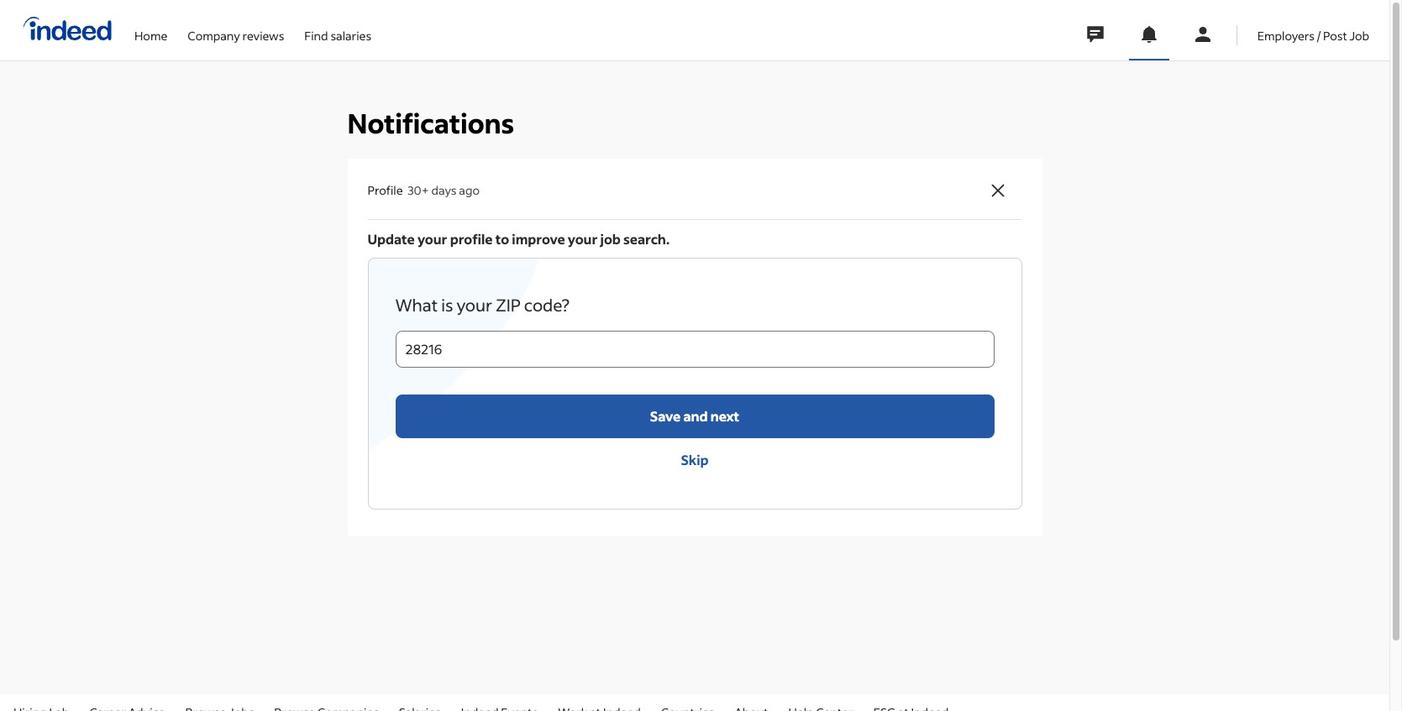 Task type: describe. For each thing, give the bounding box(es) containing it.
skip link
[[395, 439, 994, 482]]

account image
[[1193, 24, 1213, 45]]

ago
[[459, 183, 480, 199]]

profile
[[450, 230, 493, 248]]

update
[[368, 230, 415, 248]]

search.
[[624, 230, 670, 248]]

save and next
[[650, 407, 740, 425]]

2 horizontal spatial your
[[568, 230, 598, 248]]

to
[[495, 230, 509, 248]]

notifications
[[347, 106, 514, 141]]

company
[[188, 27, 240, 43]]

job
[[600, 230, 621, 248]]

post
[[1324, 27, 1348, 43]]

dismiss profile from 30+ days ago notification image
[[988, 181, 1008, 201]]

skip
[[681, 451, 709, 469]]

notifications main content
[[0, 0, 1390, 695]]

find salaries link
[[304, 0, 371, 57]]

company reviews link
[[188, 0, 284, 57]]

is
[[441, 294, 453, 316]]

reviews
[[242, 27, 284, 43]]

find
[[304, 27, 328, 43]]

next
[[711, 407, 740, 425]]



Task type: vqa. For each thing, say whether or not it's contained in the screenshot.
2nd the job from the bottom
no



Task type: locate. For each thing, give the bounding box(es) containing it.
30+
[[408, 183, 429, 199]]

find salaries
[[304, 27, 371, 43]]

job
[[1350, 27, 1370, 43]]

your
[[418, 230, 447, 248], [568, 230, 598, 248], [457, 294, 492, 316]]

save
[[650, 407, 681, 425]]

what
[[395, 294, 438, 316]]

What is your ZIP code? field
[[395, 331, 994, 368]]

what is your zip code?
[[395, 294, 570, 316]]

zip
[[496, 294, 521, 316]]

employers / post job link
[[1258, 0, 1370, 57]]

1 horizontal spatial your
[[457, 294, 492, 316]]

profile
[[368, 183, 403, 199]]

improve
[[512, 230, 565, 248]]

home
[[134, 27, 167, 43]]

employers / post job
[[1258, 27, 1370, 43]]

employers
[[1258, 27, 1315, 43]]

home link
[[134, 0, 167, 57]]

code?
[[524, 294, 570, 316]]

your left job on the left top
[[568, 230, 598, 248]]

notifications unread count 0 image
[[1139, 24, 1159, 45]]

0 horizontal spatial your
[[418, 230, 447, 248]]

save and next button
[[395, 395, 994, 439]]

profile 30+ days ago
[[368, 183, 480, 199]]

your left 'profile'
[[418, 230, 447, 248]]

and
[[683, 407, 708, 425]]

days
[[431, 183, 457, 199]]

salaries
[[331, 27, 371, 43]]

company reviews
[[188, 27, 284, 43]]

messages unread count 0 image
[[1085, 18, 1106, 51]]

update your profile to improve your job search.
[[368, 230, 670, 248]]

your right the is
[[457, 294, 492, 316]]

/
[[1317, 27, 1321, 43]]



